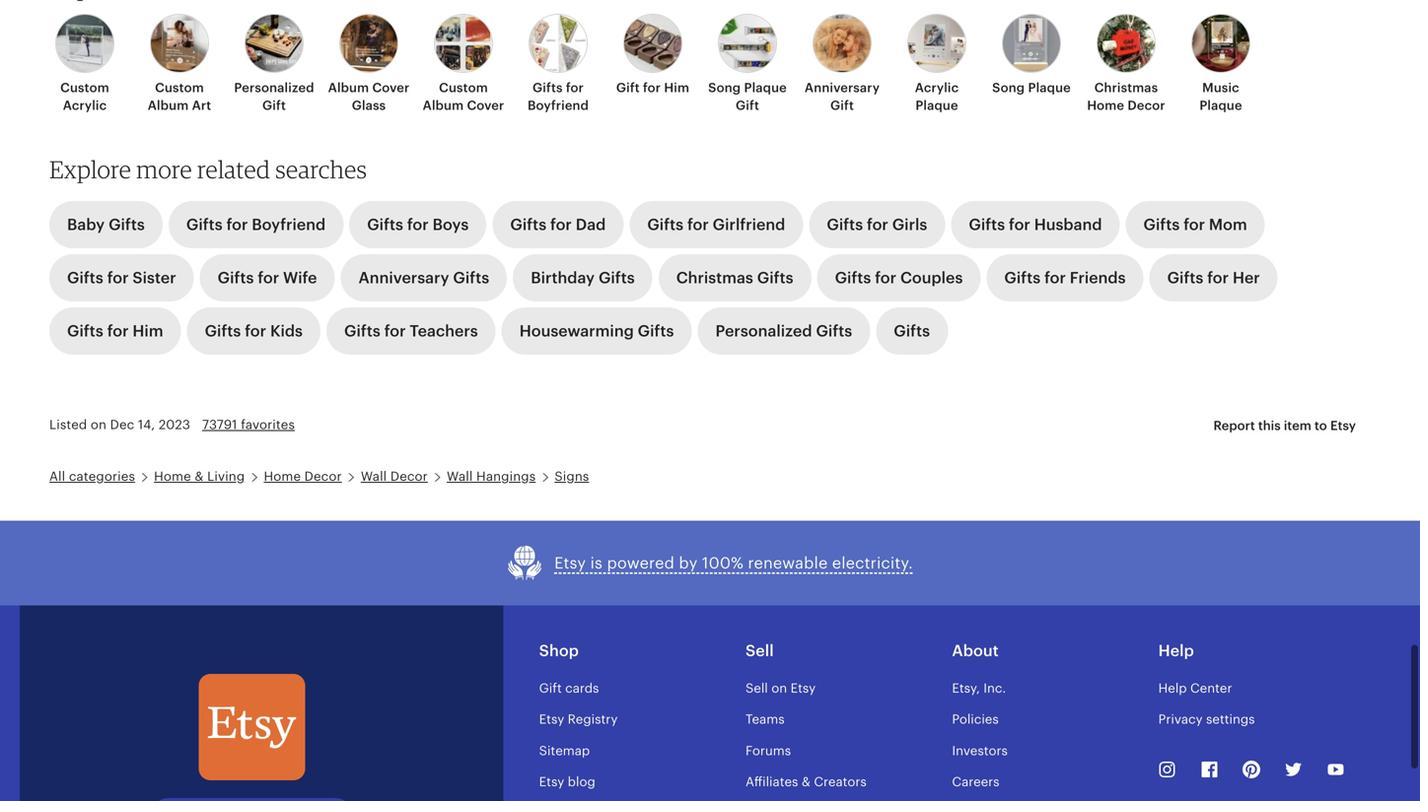 Task type: vqa. For each thing, say whether or not it's contained in the screenshot.
Plaque associated with Music Plaque
yes



Task type: describe. For each thing, give the bounding box(es) containing it.
listed on dec 14, 2023
[[49, 418, 190, 433]]

gifts right dad
[[647, 216, 684, 234]]

1 vertical spatial boyfriend
[[252, 216, 326, 234]]

music
[[1203, 80, 1240, 95]]

etsy inside button
[[1331, 419, 1356, 434]]

gifts up gifts for kids link
[[218, 269, 254, 287]]

song plaque gift
[[708, 80, 787, 113]]

careers
[[952, 775, 1000, 790]]

2023
[[159, 418, 190, 433]]

gifts left mom
[[1144, 216, 1180, 234]]

sell for sell on etsy
[[746, 682, 768, 696]]

gifts for girls
[[827, 216, 928, 234]]

for for gifts for couples link
[[875, 269, 897, 287]]

gifts down boys
[[453, 269, 489, 287]]

baby
[[67, 216, 105, 234]]

1 horizontal spatial acrylic
[[915, 80, 959, 95]]

for for gifts for her link
[[1208, 269, 1229, 287]]

center
[[1191, 682, 1233, 696]]

mom
[[1209, 216, 1248, 234]]

& for creators
[[802, 775, 811, 790]]

custom for custom album art
[[155, 80, 204, 95]]

gifts down gifts for mom link
[[1168, 269, 1204, 287]]

for for gifts for dad link
[[550, 216, 572, 234]]

gifts left boys
[[367, 216, 403, 234]]

all categories link
[[49, 469, 135, 484]]

wall hangings link
[[447, 469, 536, 484]]

gifts for sister link
[[49, 255, 194, 302]]

renewable
[[748, 555, 828, 573]]

home decor
[[264, 469, 342, 484]]

personalized gift
[[234, 80, 314, 113]]

73791
[[202, 418, 237, 433]]

cards
[[565, 682, 599, 696]]

album for custom album art
[[148, 98, 189, 113]]

anniversary gifts
[[359, 269, 489, 287]]

wife
[[283, 269, 317, 287]]

gifts up personalized gifts link
[[757, 269, 794, 287]]

blog
[[568, 775, 596, 790]]

christmas for gifts
[[676, 269, 754, 287]]

wall hangings
[[447, 469, 536, 484]]

shop
[[539, 643, 579, 660]]

etsy is powered by 100% renewable electricity. button
[[507, 545, 913, 583]]

for for 'gifts for wife' link
[[258, 269, 279, 287]]

gift inside anniversary gift
[[831, 98, 854, 113]]

baby gifts
[[67, 216, 145, 234]]

acrylic inside custom acrylic
[[63, 98, 107, 113]]

decor inside christmas home decor
[[1128, 98, 1166, 113]]

sell for sell
[[746, 643, 774, 660]]

plaque for song plaque gift
[[744, 80, 787, 95]]

sitemap link
[[539, 744, 590, 759]]

etsy for etsy is powered by 100% renewable electricity.
[[554, 555, 586, 573]]

music plaque link
[[1180, 14, 1263, 115]]

policies
[[952, 713, 999, 728]]

affiliates
[[746, 775, 798, 790]]

for for gifts for boys link
[[407, 216, 429, 234]]

gifts down explore more related searches
[[186, 216, 223, 234]]

by
[[679, 555, 698, 573]]

for for the gifts for him link
[[107, 323, 129, 340]]

0 vertical spatial gifts for boyfriend
[[528, 80, 589, 113]]

gifts down gifts for girls
[[835, 269, 871, 287]]

searches
[[275, 155, 367, 184]]

gifts inside "link"
[[1005, 269, 1041, 287]]

forums
[[746, 744, 791, 759]]

custom for custom acrylic
[[60, 80, 109, 95]]

for inside "gifts for boyfriend"
[[566, 80, 584, 95]]

gifts for him
[[67, 323, 163, 340]]

her
[[1233, 269, 1260, 287]]

wall for wall decor
[[361, 469, 387, 484]]

personalized for gifts
[[716, 323, 812, 340]]

custom album cover
[[423, 80, 504, 113]]

dad
[[576, 216, 606, 234]]

gifts down 'gifts for sister' link
[[67, 323, 103, 340]]

christmas gifts
[[676, 269, 794, 287]]

gifts for friends
[[1005, 269, 1126, 287]]

etsy is powered by 100% renewable electricity.
[[554, 555, 913, 573]]

report this item to etsy
[[1214, 419, 1356, 434]]

for for 'gifts for sister' link
[[107, 269, 129, 287]]

gifts for him link
[[49, 308, 181, 355]]

73791 favorites link
[[202, 418, 295, 433]]

personalized for gift
[[234, 80, 314, 95]]

hangings
[[476, 469, 536, 484]]

gifts down baby
[[67, 269, 103, 287]]

powered
[[607, 555, 675, 573]]

14,
[[138, 418, 155, 433]]

etsy up "forums" link
[[791, 682, 816, 696]]

gifts left gifts link
[[816, 323, 853, 340]]

him for gift for him
[[664, 80, 690, 95]]

acrylic plaque
[[915, 80, 959, 113]]

policies link
[[952, 713, 999, 728]]

gifts for her
[[1168, 269, 1260, 287]]

husband
[[1034, 216, 1102, 234]]

registry
[[568, 713, 618, 728]]

decor for home decor
[[304, 469, 342, 484]]

gifts down gifts for couples
[[894, 323, 930, 340]]

custom acrylic link
[[43, 14, 126, 115]]

for for "gifts for girls" link at the top right of the page
[[867, 216, 889, 234]]

etsy for etsy registry
[[539, 713, 564, 728]]

gifts for husband link
[[951, 201, 1120, 249]]

teams
[[746, 713, 785, 728]]

gifts for husband
[[969, 216, 1102, 234]]

1 vertical spatial gifts for boyfriend link
[[169, 201, 343, 249]]

sell on etsy link
[[746, 682, 816, 696]]

anniversary for gifts
[[359, 269, 449, 287]]

gifts link
[[876, 308, 948, 355]]

birthday gifts
[[531, 269, 635, 287]]

gift inside personalized gift
[[262, 98, 286, 113]]

personalized gifts
[[716, 323, 853, 340]]

custom album art link
[[138, 14, 221, 115]]

help center link
[[1159, 682, 1233, 696]]

boys
[[433, 216, 469, 234]]

song plaque gift link
[[706, 14, 789, 115]]

gifts for kids link
[[187, 308, 321, 355]]

all categories
[[49, 469, 135, 484]]

on for listed
[[91, 418, 107, 433]]

gifts for kids
[[205, 323, 303, 340]]

gift inside song plaque gift
[[736, 98, 759, 113]]

album for custom album cover
[[423, 98, 464, 113]]

settings
[[1206, 713, 1255, 728]]

him for gifts for him
[[133, 323, 163, 340]]

for left song plaque gift
[[643, 80, 661, 95]]

gifts right girls
[[969, 216, 1005, 234]]

gift for him link
[[612, 14, 694, 97]]

more
[[136, 155, 192, 184]]

anniversary gift link
[[801, 14, 884, 115]]

gift cards
[[539, 682, 599, 696]]

favorites
[[241, 418, 295, 433]]

gifts for dad
[[510, 216, 606, 234]]

creators
[[814, 775, 867, 790]]

careers link
[[952, 775, 1000, 790]]



Task type: locate. For each thing, give the bounding box(es) containing it.
for left wife
[[258, 269, 279, 287]]

for left girls
[[867, 216, 889, 234]]

wall decor link
[[361, 469, 428, 484]]

custom up explore
[[60, 80, 109, 95]]

glass
[[352, 98, 386, 113]]

personalized gift link
[[233, 14, 316, 115]]

plaque for song plaque
[[1028, 80, 1071, 95]]

personalized up related
[[234, 80, 314, 95]]

decor left the wall hangings 'link'
[[390, 469, 428, 484]]

music plaque
[[1200, 80, 1243, 113]]

gifts down gifts for husband
[[1005, 269, 1041, 287]]

for for gifts for friends "link"
[[1045, 269, 1066, 287]]

etsy registry
[[539, 713, 618, 728]]

acrylic
[[915, 80, 959, 95], [63, 98, 107, 113]]

2 custom from the left
[[155, 80, 204, 95]]

1 vertical spatial on
[[772, 682, 787, 696]]

electricity.
[[832, 555, 913, 573]]

about
[[952, 643, 999, 660]]

song inside song plaque link
[[993, 80, 1025, 95]]

cover
[[372, 80, 410, 95], [467, 98, 504, 113]]

etsy blog link
[[539, 775, 596, 790]]

1 vertical spatial personalized
[[716, 323, 812, 340]]

anniversary gifts link
[[341, 255, 507, 302]]

for left dad
[[550, 216, 572, 234]]

1 horizontal spatial personalized
[[716, 323, 812, 340]]

song inside song plaque gift
[[708, 80, 741, 95]]

gifts for girls link
[[809, 201, 945, 249]]

gift for him
[[616, 80, 690, 95]]

custom for custom album cover
[[439, 80, 488, 95]]

anniversary gift
[[805, 80, 880, 113]]

song right acrylic plaque
[[993, 80, 1025, 95]]

explore
[[49, 155, 131, 184]]

etsy,
[[952, 682, 980, 696]]

2 help from the top
[[1159, 682, 1187, 696]]

1 horizontal spatial anniversary
[[805, 80, 880, 95]]

decor left music plaque
[[1128, 98, 1166, 113]]

2 sell from the top
[[746, 682, 768, 696]]

1 horizontal spatial gifts for boyfriend link
[[517, 14, 600, 115]]

gift inside gift for him link
[[616, 80, 640, 95]]

1 vertical spatial anniversary
[[359, 269, 449, 287]]

album inside custom album art
[[148, 98, 189, 113]]

2 song from the left
[[993, 80, 1025, 95]]

signs link
[[555, 469, 589, 484]]

0 vertical spatial sell
[[746, 643, 774, 660]]

album cover glass
[[328, 80, 410, 113]]

0 horizontal spatial cover
[[372, 80, 410, 95]]

gifts for boyfriend right custom album cover
[[528, 80, 589, 113]]

for left kids
[[245, 323, 266, 340]]

gifts for couples
[[835, 269, 963, 287]]

sister
[[133, 269, 176, 287]]

gift cards link
[[539, 682, 599, 696]]

0 horizontal spatial christmas
[[676, 269, 754, 287]]

1 horizontal spatial album
[[328, 80, 369, 95]]

0 horizontal spatial wall
[[361, 469, 387, 484]]

on up teams
[[772, 682, 787, 696]]

custom inside custom album art
[[155, 80, 204, 95]]

home
[[1087, 98, 1125, 113], [154, 469, 191, 484], [264, 469, 301, 484]]

gifts for boyfriend up 'gifts for wife' link
[[186, 216, 326, 234]]

friends
[[1070, 269, 1126, 287]]

for left girlfriend
[[688, 216, 709, 234]]

baby gifts link
[[49, 201, 163, 249]]

custom inside custom acrylic link
[[60, 80, 109, 95]]

decor left wall decor
[[304, 469, 342, 484]]

1 horizontal spatial christmas
[[1095, 80, 1158, 95]]

for left couples at the top
[[875, 269, 897, 287]]

2 horizontal spatial album
[[423, 98, 464, 113]]

1 horizontal spatial him
[[664, 80, 690, 95]]

home & living link
[[154, 469, 245, 484]]

gifts for girlfriend link
[[630, 201, 803, 249]]

anniversary inside anniversary gifts link
[[359, 269, 449, 287]]

to
[[1315, 419, 1328, 434]]

birthday
[[531, 269, 595, 287]]

song for song plaque
[[993, 80, 1025, 95]]

song plaque link
[[990, 14, 1073, 97]]

&
[[195, 469, 204, 484], [802, 775, 811, 790]]

1 horizontal spatial &
[[802, 775, 811, 790]]

for for the bottom gifts for boyfriend link
[[226, 216, 248, 234]]

0 vertical spatial anniversary
[[805, 80, 880, 95]]

forums link
[[746, 744, 791, 759]]

for down related
[[226, 216, 248, 234]]

song
[[708, 80, 741, 95], [993, 80, 1025, 95]]

0 horizontal spatial anniversary
[[359, 269, 449, 287]]

2 horizontal spatial home
[[1087, 98, 1125, 113]]

plaque inside song plaque gift
[[744, 80, 787, 95]]

& left living
[[195, 469, 204, 484]]

& for living
[[195, 469, 204, 484]]

1 horizontal spatial on
[[772, 682, 787, 696]]

decor for wall decor
[[390, 469, 428, 484]]

christmas down gifts for girlfriend
[[676, 269, 754, 287]]

investors
[[952, 744, 1008, 759]]

report this item to etsy button
[[1199, 409, 1371, 444]]

gifts left girls
[[827, 216, 863, 234]]

0 horizontal spatial album
[[148, 98, 189, 113]]

0 vertical spatial him
[[664, 80, 690, 95]]

1 horizontal spatial boyfriend
[[528, 98, 589, 113]]

1 vertical spatial him
[[133, 323, 163, 340]]

custom inside custom album cover
[[439, 80, 488, 95]]

0 vertical spatial personalized
[[234, 80, 314, 95]]

christmas inside christmas home decor
[[1095, 80, 1158, 95]]

housewarming
[[520, 323, 634, 340]]

gifts left dad
[[510, 216, 547, 234]]

etsy blog
[[539, 775, 596, 790]]

for left sister
[[107, 269, 129, 287]]

sell on etsy
[[746, 682, 816, 696]]

on for sell
[[772, 682, 787, 696]]

etsy right to at right
[[1331, 419, 1356, 434]]

0 horizontal spatial home
[[154, 469, 191, 484]]

for for gifts for teachers link
[[384, 323, 406, 340]]

for down 'gifts for sister' link
[[107, 323, 129, 340]]

for left friends
[[1045, 269, 1066, 287]]

1 sell from the top
[[746, 643, 774, 660]]

help for help
[[1159, 643, 1194, 660]]

wall left hangings
[[447, 469, 473, 484]]

etsy
[[1331, 419, 1356, 434], [554, 555, 586, 573], [791, 682, 816, 696], [539, 713, 564, 728], [539, 775, 564, 790]]

1 custom from the left
[[60, 80, 109, 95]]

cover inside custom album cover
[[467, 98, 504, 113]]

gift
[[616, 80, 640, 95], [262, 98, 286, 113], [736, 98, 759, 113], [831, 98, 854, 113], [539, 682, 562, 696]]

1 song from the left
[[708, 80, 741, 95]]

1 help from the top
[[1159, 643, 1194, 660]]

0 horizontal spatial personalized
[[234, 80, 314, 95]]

privacy settings
[[1159, 713, 1255, 728]]

is
[[590, 555, 603, 573]]

1 vertical spatial gifts for boyfriend
[[186, 216, 326, 234]]

acrylic left the song plaque
[[915, 80, 959, 95]]

explore more related searches
[[49, 155, 367, 184]]

for left boys
[[407, 216, 429, 234]]

gifts right housewarming
[[638, 323, 674, 340]]

0 vertical spatial &
[[195, 469, 204, 484]]

73791 favorites
[[202, 418, 295, 433]]

etsy, inc.
[[952, 682, 1006, 696]]

song for song plaque gift
[[708, 80, 741, 95]]

custom acrylic
[[60, 80, 109, 113]]

0 horizontal spatial decor
[[304, 469, 342, 484]]

gifts for wife
[[218, 269, 317, 287]]

this
[[1259, 419, 1281, 434]]

plaque for acrylic plaque
[[916, 98, 958, 113]]

1 horizontal spatial wall
[[447, 469, 473, 484]]

0 horizontal spatial him
[[133, 323, 163, 340]]

signs
[[555, 469, 589, 484]]

gifts left kids
[[205, 323, 241, 340]]

acrylic up explore
[[63, 98, 107, 113]]

gifts for teachers
[[344, 323, 478, 340]]

gifts for girlfriend
[[647, 216, 786, 234]]

for for 'gifts for girlfriend' link
[[688, 216, 709, 234]]

0 vertical spatial gifts for boyfriend link
[[517, 14, 600, 115]]

help
[[1159, 643, 1194, 660], [1159, 682, 1187, 696]]

for left mom
[[1184, 216, 1205, 234]]

home inside christmas home decor
[[1087, 98, 1125, 113]]

0 vertical spatial christmas
[[1095, 80, 1158, 95]]

song right gift for him
[[708, 80, 741, 95]]

etsy up sitemap
[[539, 713, 564, 728]]

wall decor
[[361, 469, 428, 484]]

sitemap
[[539, 744, 590, 759]]

anniversary up gifts for teachers link
[[359, 269, 449, 287]]

0 horizontal spatial &
[[195, 469, 204, 484]]

etsy registry link
[[539, 713, 618, 728]]

gifts for boys
[[367, 216, 469, 234]]

etsy for etsy blog
[[539, 775, 564, 790]]

plaque left christmas home decor
[[1028, 80, 1071, 95]]

gifts for friends link
[[987, 255, 1144, 302]]

0 horizontal spatial custom
[[60, 80, 109, 95]]

help up privacy
[[1159, 682, 1187, 696]]

for left gift for him
[[566, 80, 584, 95]]

custom up art
[[155, 80, 204, 95]]

0 horizontal spatial song
[[708, 80, 741, 95]]

help for help center
[[1159, 682, 1187, 696]]

christmas
[[1095, 80, 1158, 95], [676, 269, 754, 287]]

0 vertical spatial acrylic
[[915, 80, 959, 95]]

album right glass
[[423, 98, 464, 113]]

album up glass
[[328, 80, 369, 95]]

girlfriend
[[713, 216, 786, 234]]

gifts right kids
[[344, 323, 381, 340]]

home & living
[[154, 469, 245, 484]]

privacy
[[1159, 713, 1203, 728]]

personalized
[[234, 80, 314, 95], [716, 323, 812, 340]]

album inside custom album cover
[[423, 98, 464, 113]]

for for gifts for kids link
[[245, 323, 266, 340]]

3 custom from the left
[[439, 80, 488, 95]]

plaque left anniversary gift
[[744, 80, 787, 95]]

cover inside 'album cover glass'
[[372, 80, 410, 95]]

sell up teams
[[746, 682, 768, 696]]

wall for wall hangings
[[447, 469, 473, 484]]

2 horizontal spatial custom
[[439, 80, 488, 95]]

inc.
[[984, 682, 1006, 696]]

0 vertical spatial boyfriend
[[528, 98, 589, 113]]

0 vertical spatial help
[[1159, 643, 1194, 660]]

plaque inside acrylic plaque
[[916, 98, 958, 113]]

gifts for boyfriend link up 'gifts for wife' link
[[169, 201, 343, 249]]

anniversary for gift
[[805, 80, 880, 95]]

for left husband
[[1009, 216, 1031, 234]]

0 vertical spatial on
[[91, 418, 107, 433]]

1 horizontal spatial decor
[[390, 469, 428, 484]]

home decor link
[[264, 469, 342, 484]]

help up the help center
[[1159, 643, 1194, 660]]

1 vertical spatial acrylic
[[63, 98, 107, 113]]

him down sister
[[133, 323, 163, 340]]

gifts for teachers link
[[327, 308, 496, 355]]

for left teachers at top
[[384, 323, 406, 340]]

1 vertical spatial &
[[802, 775, 811, 790]]

gifts for mom link
[[1126, 201, 1265, 249]]

for for gifts for husband link
[[1009, 216, 1031, 234]]

gifts right custom album cover
[[533, 80, 563, 95]]

0 horizontal spatial gifts for boyfriend
[[186, 216, 326, 234]]

album cover glass link
[[327, 14, 410, 115]]

related
[[197, 155, 270, 184]]

100%
[[702, 555, 744, 573]]

etsy inside 'button'
[[554, 555, 586, 573]]

1 vertical spatial cover
[[467, 98, 504, 113]]

custom right 'album cover glass'
[[439, 80, 488, 95]]

1 vertical spatial help
[[1159, 682, 1187, 696]]

1 wall from the left
[[361, 469, 387, 484]]

boyfriend right custom album cover
[[528, 98, 589, 113]]

for for gifts for mom link
[[1184, 216, 1205, 234]]

for left her
[[1208, 269, 1229, 287]]

plaque down music
[[1200, 98, 1243, 113]]

teachers
[[410, 323, 478, 340]]

gifts for boyfriend link right custom album cover link at the top left of the page
[[517, 14, 600, 115]]

christmas home decor link
[[1085, 14, 1168, 115]]

0 horizontal spatial boyfriend
[[252, 216, 326, 234]]

christmas for home
[[1095, 80, 1158, 95]]

1 horizontal spatial custom
[[155, 80, 204, 95]]

& left the creators
[[802, 775, 811, 790]]

girls
[[892, 216, 928, 234]]

sell up sell on etsy
[[746, 643, 774, 660]]

acrylic plaque link
[[896, 14, 979, 115]]

on left dec
[[91, 418, 107, 433]]

2 wall from the left
[[447, 469, 473, 484]]

anniversary right song plaque gift
[[805, 80, 880, 95]]

gifts right baby
[[109, 216, 145, 234]]

1 horizontal spatial cover
[[467, 98, 504, 113]]

home for home & living
[[154, 469, 191, 484]]

etsy left is
[[554, 555, 586, 573]]

art
[[192, 98, 211, 113]]

gifts for boyfriend link
[[517, 14, 600, 115], [169, 201, 343, 249]]

1 horizontal spatial song
[[993, 80, 1025, 95]]

home for home decor
[[264, 469, 301, 484]]

christmas right the song plaque
[[1095, 80, 1158, 95]]

him left song plaque gift
[[664, 80, 690, 95]]

plaque right anniversary gift
[[916, 98, 958, 113]]

for inside "link"
[[1045, 269, 1066, 287]]

etsy left blog
[[539, 775, 564, 790]]

item
[[1284, 419, 1312, 434]]

all
[[49, 469, 65, 484]]

1 vertical spatial sell
[[746, 682, 768, 696]]

0 vertical spatial cover
[[372, 80, 410, 95]]

plaque for music plaque
[[1200, 98, 1243, 113]]

1 vertical spatial christmas
[[676, 269, 754, 287]]

0 horizontal spatial on
[[91, 418, 107, 433]]

affiliates & creators
[[746, 775, 867, 790]]

gifts right birthday
[[599, 269, 635, 287]]

wall right home decor link
[[361, 469, 387, 484]]

personalized down christmas gifts
[[716, 323, 812, 340]]

gifts inside "gifts for boyfriend"
[[533, 80, 563, 95]]

gifts for sister
[[67, 269, 176, 287]]

album left art
[[148, 98, 189, 113]]

1 horizontal spatial gifts for boyfriend
[[528, 80, 589, 113]]

2 horizontal spatial decor
[[1128, 98, 1166, 113]]

0 horizontal spatial acrylic
[[63, 98, 107, 113]]

boyfriend up wife
[[252, 216, 326, 234]]

album inside 'album cover glass'
[[328, 80, 369, 95]]

0 horizontal spatial gifts for boyfriend link
[[169, 201, 343, 249]]

1 horizontal spatial home
[[264, 469, 301, 484]]



